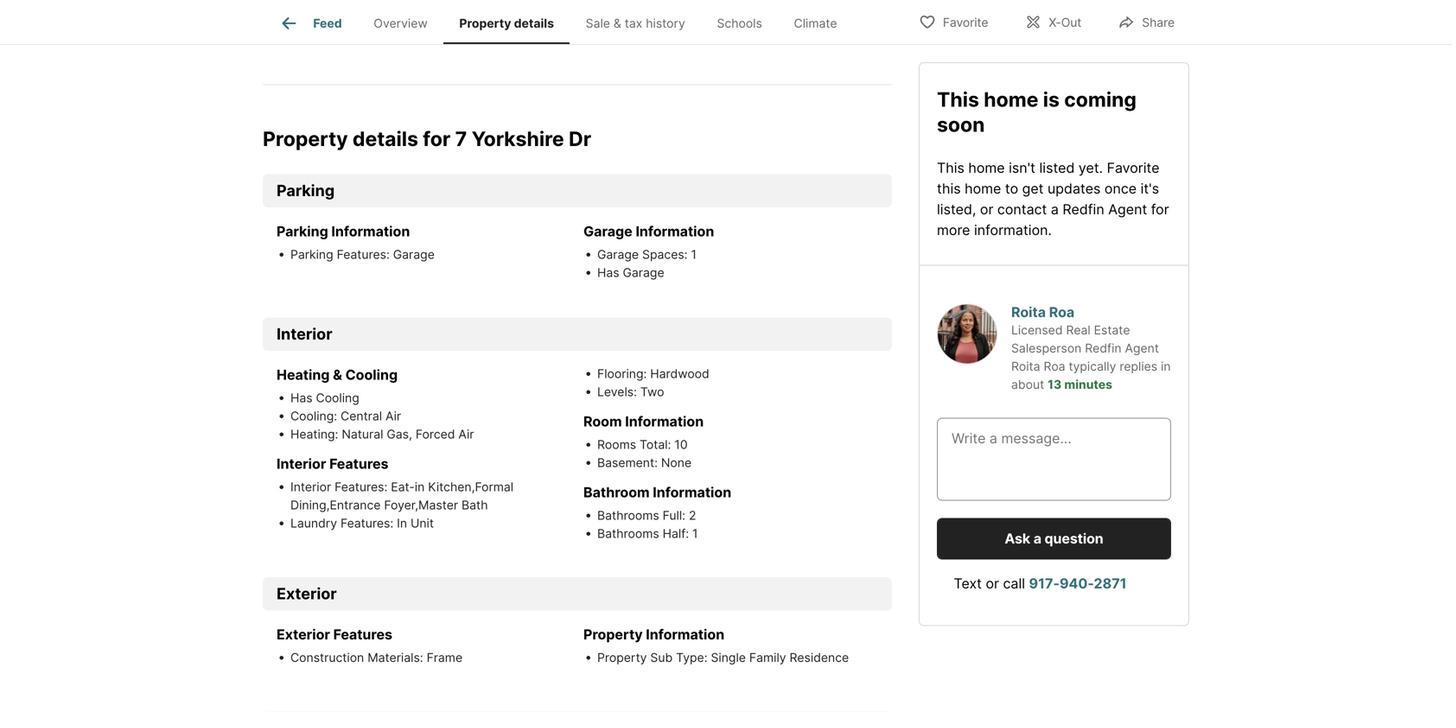 Task type: vqa. For each thing, say whether or not it's contained in the screenshot.
top REDFIN
yes



Task type: locate. For each thing, give the bounding box(es) containing it.
roita roa link
[[1012, 304, 1075, 321]]

this up 'this'
[[937, 160, 965, 176]]

x-
[[1049, 15, 1062, 30]]

1
[[691, 247, 697, 262], [693, 526, 698, 541]]

this for this home is coming soon
[[937, 87, 980, 112]]

0 horizontal spatial air
[[386, 409, 401, 424]]

13 minutes
[[1048, 378, 1113, 392]]

details left 7
[[353, 127, 419, 151]]

details
[[514, 16, 554, 30], [353, 127, 419, 151]]

property information property sub type: single family residence
[[584, 626, 849, 665]]

1 down 2
[[693, 526, 698, 541]]

1 vertical spatial has
[[291, 391, 313, 405]]

& inside heating & cooling has cooling cooling: central air heating: natural gas, forced air
[[333, 366, 342, 383]]

sale & tax history tab
[[570, 3, 701, 44]]

1 horizontal spatial a
[[1052, 201, 1059, 218]]

agent up replies
[[1126, 341, 1160, 356]]

property inside tab
[[460, 16, 511, 30]]

tab list
[[263, 0, 867, 44]]

0 vertical spatial air
[[386, 409, 401, 424]]

features up interior features:
[[330, 456, 389, 472]]

a
[[1052, 201, 1059, 218], [1034, 531, 1042, 547]]

2 exterior from the top
[[277, 626, 330, 643]]

spaces:
[[643, 247, 688, 262]]

information for property
[[646, 626, 725, 643]]

1 horizontal spatial favorite
[[1107, 160, 1160, 176]]

2 vertical spatial home
[[965, 180, 1002, 197]]

a right ask
[[1034, 531, 1042, 547]]

1 inside bathroom information bathrooms full: 2 bathrooms half: 1
[[693, 526, 698, 541]]

1 vertical spatial for
[[1152, 201, 1170, 218]]

basement:
[[598, 456, 658, 470]]

interior for interior
[[277, 325, 333, 344]]

0 horizontal spatial &
[[333, 366, 342, 383]]

1 vertical spatial bathrooms
[[598, 526, 660, 541]]

1 right the spaces: in the left of the page
[[691, 247, 697, 262]]

air
[[386, 409, 401, 424], [459, 427, 474, 442]]

1 vertical spatial 1
[[693, 526, 698, 541]]

interior up dining,entrance
[[291, 480, 331, 494]]

parking
[[277, 181, 335, 200], [277, 223, 328, 240], [291, 247, 334, 262]]

0 vertical spatial roita
[[1012, 304, 1046, 321]]

updates
[[1048, 180, 1101, 197]]

1 vertical spatial agent
[[1126, 341, 1160, 356]]

this
[[937, 87, 980, 112], [937, 160, 965, 176]]

roa up real
[[1050, 304, 1075, 321]]

0 vertical spatial exterior
[[277, 584, 337, 603]]

1 horizontal spatial has
[[598, 265, 620, 280]]

1 horizontal spatial for
[[1152, 201, 1170, 218]]

for down it's
[[1152, 201, 1170, 218]]

features up materials:
[[334, 626, 393, 643]]

favorite inside this home isn't listed yet. favorite this home to get updates once it's listed, or contact a redfin
[[1107, 160, 1160, 176]]

features
[[330, 456, 389, 472], [334, 626, 393, 643]]

details for property details for 7 yorkshire dr
[[353, 127, 419, 151]]

1 vertical spatial features
[[334, 626, 393, 643]]

940-
[[1060, 576, 1095, 592]]

2871
[[1095, 576, 1127, 592]]

information inside the garage information garage spaces: 1 has garage
[[636, 223, 715, 240]]

garage
[[584, 223, 633, 240], [393, 247, 435, 262], [598, 247, 639, 262], [623, 265, 665, 280]]

redfin down estate
[[1086, 341, 1122, 356]]

1 vertical spatial details
[[353, 127, 419, 151]]

1 vertical spatial interior
[[277, 456, 326, 472]]

roita
[[1012, 304, 1046, 321], [1012, 359, 1041, 374]]

this home isn't listed yet. favorite this home to get updates once it's listed, or contact a redfin
[[937, 160, 1160, 218]]

interior for interior features:
[[291, 480, 331, 494]]

a inside button
[[1034, 531, 1042, 547]]

home left the to in the right of the page
[[965, 180, 1002, 197]]

roa inside roita roa licensed real estate salesperson redfin agent
[[1050, 304, 1075, 321]]

heating:
[[291, 427, 339, 442]]

or right listed,
[[981, 201, 994, 218]]

ask a question
[[1005, 531, 1104, 547]]

1 vertical spatial in
[[415, 480, 425, 494]]

0 vertical spatial redfin
[[1063, 201, 1105, 218]]

interior
[[277, 325, 333, 344], [277, 456, 326, 472], [291, 480, 331, 494]]

frame
[[427, 651, 463, 665]]

0 vertical spatial interior
[[277, 325, 333, 344]]

1 horizontal spatial &
[[614, 16, 622, 30]]

in up foyer,master
[[415, 480, 425, 494]]

for
[[423, 127, 451, 151], [1152, 201, 1170, 218]]

central
[[341, 409, 382, 424]]

salesperson
[[1012, 341, 1082, 356]]

information inside the 'room information rooms total: 10 basement: none'
[[626, 413, 704, 430]]

0 horizontal spatial favorite
[[943, 15, 989, 30]]

schools
[[717, 16, 763, 30]]

0 vertical spatial &
[[614, 16, 622, 30]]

forced
[[416, 427, 455, 442]]

1 vertical spatial favorite
[[1107, 160, 1160, 176]]

information inside parking information parking features: garage
[[332, 223, 410, 240]]

1 vertical spatial exterior
[[277, 626, 330, 643]]

information for bathroom
[[653, 484, 732, 501]]

redfin inside roita roa licensed real estate salesperson redfin agent
[[1086, 341, 1122, 356]]

1 vertical spatial features:
[[335, 480, 388, 494]]

kitchen,formal
[[428, 480, 514, 494]]

1 exterior from the top
[[277, 584, 337, 603]]

1 vertical spatial a
[[1034, 531, 1042, 547]]

information inside bathroom information bathrooms full: 2 bathrooms half: 1
[[653, 484, 732, 501]]

redfin inside this home isn't listed yet. favorite this home to get updates once it's listed, or contact a redfin
[[1063, 201, 1105, 218]]

roita inside roita roa typically replies in about
[[1012, 359, 1041, 374]]

isn't
[[1009, 160, 1036, 176]]

1 horizontal spatial details
[[514, 16, 554, 30]]

agent down once at top right
[[1109, 201, 1148, 218]]

home for is
[[984, 87, 1039, 112]]

agent inside agent for more information.
[[1109, 201, 1148, 218]]

heating
[[277, 366, 330, 383]]

& for heating
[[333, 366, 342, 383]]

features inside exterior features construction materials: frame
[[334, 626, 393, 643]]

0 vertical spatial 1
[[691, 247, 697, 262]]

roa for roita roa typically replies in about
[[1044, 359, 1066, 374]]

cooling:
[[291, 409, 337, 424]]

a down updates
[[1052, 201, 1059, 218]]

1 roita from the top
[[1012, 304, 1046, 321]]

exterior features construction materials: frame
[[277, 626, 463, 665]]

roa inside roita roa typically replies in about
[[1044, 359, 1066, 374]]

details left sale
[[514, 16, 554, 30]]

this
[[937, 180, 961, 197]]

home
[[984, 87, 1039, 112], [969, 160, 1005, 176], [965, 180, 1002, 197]]

two
[[641, 385, 665, 399]]

0 horizontal spatial has
[[291, 391, 313, 405]]

1 vertical spatial redfin
[[1086, 341, 1122, 356]]

for inside agent for more information.
[[1152, 201, 1170, 218]]

roita inside roita roa licensed real estate salesperson redfin agent
[[1012, 304, 1046, 321]]

roita up about
[[1012, 359, 1041, 374]]

1 vertical spatial air
[[459, 427, 474, 442]]

exterior for exterior features construction materials: frame
[[277, 626, 330, 643]]

0 vertical spatial this
[[937, 87, 980, 112]]

& for sale
[[614, 16, 622, 30]]

single
[[711, 651, 746, 665]]

2 vertical spatial interior
[[291, 480, 331, 494]]

or left "call" on the right of the page
[[986, 576, 1000, 592]]

home left isn't at the right of page
[[969, 160, 1005, 176]]

roita up licensed
[[1012, 304, 1046, 321]]

climate tab
[[779, 3, 854, 44]]

& left the tax
[[614, 16, 622, 30]]

0 vertical spatial for
[[423, 127, 451, 151]]

coming
[[1065, 87, 1137, 112]]

property for property information property sub type: single family residence
[[584, 626, 643, 643]]

construction
[[291, 651, 364, 665]]

0 vertical spatial parking
[[277, 181, 335, 200]]

levels:
[[598, 385, 637, 399]]

this up soon
[[937, 87, 980, 112]]

& right heating
[[333, 366, 342, 383]]

information inside property information property sub type: single family residence
[[646, 626, 725, 643]]

&
[[614, 16, 622, 30], [333, 366, 342, 383]]

air right forced
[[459, 427, 474, 442]]

1 vertical spatial parking
[[277, 223, 328, 240]]

interior down heating:
[[277, 456, 326, 472]]

has inside heating & cooling has cooling cooling: central air heating: natural gas, forced air
[[291, 391, 313, 405]]

roita roa licensed real estate salesperson redfin agent
[[1012, 304, 1160, 356]]

once
[[1105, 180, 1137, 197]]

parking for parking information parking features: garage
[[277, 223, 328, 240]]

parking information parking features: garage
[[277, 223, 435, 262]]

favorite inside button
[[943, 15, 989, 30]]

gas,
[[387, 427, 412, 442]]

real
[[1067, 323, 1091, 338]]

features: for laundry
[[341, 516, 394, 531]]

more
[[937, 222, 971, 239]]

1 vertical spatial roita
[[1012, 359, 1041, 374]]

1 vertical spatial or
[[986, 576, 1000, 592]]

air up gas,
[[386, 409, 401, 424]]

1 horizontal spatial in
[[1162, 359, 1171, 374]]

information.
[[975, 222, 1052, 239]]

in right replies
[[1162, 359, 1171, 374]]

0 vertical spatial favorite
[[943, 15, 989, 30]]

details inside tab
[[514, 16, 554, 30]]

1 this from the top
[[937, 87, 980, 112]]

information
[[332, 223, 410, 240], [636, 223, 715, 240], [626, 413, 704, 430], [653, 484, 732, 501], [646, 626, 725, 643]]

0 vertical spatial in
[[1162, 359, 1171, 374]]

overview tab
[[358, 3, 444, 44]]

0 horizontal spatial details
[[353, 127, 419, 151]]

10
[[675, 437, 688, 452]]

share
[[1143, 15, 1175, 30]]

dr
[[569, 127, 592, 151]]

minutes
[[1065, 378, 1113, 392]]

0 vertical spatial bathrooms
[[598, 508, 660, 523]]

roa
[[1050, 304, 1075, 321], [1044, 359, 1066, 374]]

text or call 917-940-2871
[[954, 576, 1127, 592]]

property for property details for 7 yorkshire dr
[[263, 127, 348, 151]]

home inside this home is coming soon
[[984, 87, 1039, 112]]

for left 7
[[423, 127, 451, 151]]

2
[[689, 508, 697, 523]]

laundry features: in unit
[[291, 516, 434, 531]]

interior features:
[[291, 480, 391, 494]]

& inside tab
[[614, 16, 622, 30]]

2 this from the top
[[937, 160, 965, 176]]

features: inside parking information parking features: garage
[[337, 247, 390, 262]]

home left "is"
[[984, 87, 1039, 112]]

redfin
[[1063, 201, 1105, 218], [1086, 341, 1122, 356]]

0 vertical spatial or
[[981, 201, 994, 218]]

agent
[[1109, 201, 1148, 218], [1126, 341, 1160, 356]]

2 vertical spatial features:
[[341, 516, 394, 531]]

1 vertical spatial &
[[333, 366, 342, 383]]

features for exterior
[[334, 626, 393, 643]]

this inside this home isn't listed yet. favorite this home to get updates once it's listed, or contact a redfin
[[937, 160, 965, 176]]

feed
[[313, 16, 342, 30]]

0 horizontal spatial a
[[1034, 531, 1042, 547]]

ad region
[[263, 0, 893, 39]]

2 bathrooms from the top
[[598, 526, 660, 541]]

licensed real estate salesperson redfin agentroita roa image
[[937, 304, 998, 365]]

0 vertical spatial agent
[[1109, 201, 1148, 218]]

family
[[750, 651, 787, 665]]

2 roita from the top
[[1012, 359, 1041, 374]]

0 vertical spatial home
[[984, 87, 1039, 112]]

0 vertical spatial details
[[514, 16, 554, 30]]

1 vertical spatial home
[[969, 160, 1005, 176]]

history
[[646, 16, 686, 30]]

heating & cooling has cooling cooling: central air heating: natural gas, forced air
[[277, 366, 474, 442]]

replies
[[1120, 359, 1158, 374]]

sub
[[651, 651, 673, 665]]

this inside this home is coming soon
[[937, 87, 980, 112]]

roa up the 13
[[1044, 359, 1066, 374]]

has
[[598, 265, 620, 280], [291, 391, 313, 405]]

contact
[[998, 201, 1048, 218]]

this home is coming soon
[[937, 87, 1137, 136]]

interior for interior features
[[277, 456, 326, 472]]

features:
[[337, 247, 390, 262], [335, 480, 388, 494], [341, 516, 394, 531]]

0 vertical spatial a
[[1052, 201, 1059, 218]]

exterior inside exterior features construction materials: frame
[[277, 626, 330, 643]]

favorite
[[943, 15, 989, 30], [1107, 160, 1160, 176]]

0 vertical spatial features:
[[337, 247, 390, 262]]

0 vertical spatial has
[[598, 265, 620, 280]]

1 vertical spatial roa
[[1044, 359, 1066, 374]]

1 vertical spatial this
[[937, 160, 965, 176]]

property
[[460, 16, 511, 30], [263, 127, 348, 151], [584, 626, 643, 643], [598, 651, 647, 665]]

interior up heating
[[277, 325, 333, 344]]

0 vertical spatial features
[[330, 456, 389, 472]]

redfin down updates
[[1063, 201, 1105, 218]]

0 vertical spatial roa
[[1050, 304, 1075, 321]]

0 horizontal spatial in
[[415, 480, 425, 494]]



Task type: describe. For each thing, give the bounding box(es) containing it.
room information rooms total: 10 basement: none
[[584, 413, 704, 470]]

it's
[[1141, 180, 1160, 197]]

overview
[[374, 16, 428, 30]]

x-out button
[[1011, 4, 1097, 39]]

dining,entrance
[[291, 498, 381, 513]]

get
[[1023, 180, 1044, 197]]

out
[[1062, 15, 1082, 30]]

sale
[[586, 16, 611, 30]]

roita for roita roa typically replies in about
[[1012, 359, 1041, 374]]

917-940-2871 link
[[1030, 576, 1127, 592]]

share button
[[1104, 4, 1190, 39]]

property details
[[460, 16, 554, 30]]

to
[[1006, 180, 1019, 197]]

features: for interior
[[335, 480, 388, 494]]

13
[[1048, 378, 1062, 392]]

agent inside roita roa licensed real estate salesperson redfin agent
[[1126, 341, 1160, 356]]

property for property details
[[460, 16, 511, 30]]

total:
[[640, 437, 671, 452]]

text
[[954, 576, 982, 592]]

estate
[[1095, 323, 1131, 338]]

details for property details
[[514, 16, 554, 30]]

information for parking
[[332, 223, 410, 240]]

flooring:
[[598, 366, 647, 381]]

interior features
[[277, 456, 389, 472]]

eat-in kitchen,formal dining,entrance foyer,master bath
[[291, 480, 514, 513]]

0 vertical spatial cooling
[[346, 366, 398, 383]]

in inside roita roa typically replies in about
[[1162, 359, 1171, 374]]

property details for 7 yorkshire dr
[[263, 127, 592, 151]]

1 horizontal spatial air
[[459, 427, 474, 442]]

type:
[[676, 651, 708, 665]]

rooms
[[598, 437, 637, 452]]

has inside the garage information garage spaces: 1 has garage
[[598, 265, 620, 280]]

agent for more information.
[[937, 201, 1170, 239]]

yet.
[[1079, 160, 1104, 176]]

property details tab
[[444, 3, 570, 44]]

licensed
[[1012, 323, 1063, 338]]

half:
[[663, 526, 689, 541]]

call
[[1004, 576, 1026, 592]]

full:
[[663, 508, 686, 523]]

in
[[397, 516, 407, 531]]

laundry
[[291, 516, 337, 531]]

listed,
[[937, 201, 977, 218]]

favorite button
[[904, 4, 1004, 39]]

1 inside the garage information garage spaces: 1 has garage
[[691, 247, 697, 262]]

Write a message... text field
[[952, 429, 1157, 491]]

0 horizontal spatial for
[[423, 127, 451, 151]]

bathroom information bathrooms full: 2 bathrooms half: 1
[[584, 484, 732, 541]]

residence
[[790, 651, 849, 665]]

flooring: hardwood levels: two
[[598, 366, 710, 399]]

listed
[[1040, 160, 1075, 176]]

natural
[[342, 427, 383, 442]]

exterior for exterior
[[277, 584, 337, 603]]

roita roa typically replies in about
[[1012, 359, 1171, 392]]

7
[[455, 127, 467, 151]]

features for interior
[[330, 456, 389, 472]]

a inside this home isn't listed yet. favorite this home to get updates once it's listed, or contact a redfin
[[1052, 201, 1059, 218]]

soon
[[937, 112, 985, 136]]

feed link
[[279, 13, 342, 34]]

none
[[662, 456, 692, 470]]

1 vertical spatial cooling
[[316, 391, 360, 405]]

garage inside parking information parking features: garage
[[393, 247, 435, 262]]

roa for roita roa licensed real estate salesperson redfin agent
[[1050, 304, 1075, 321]]

climate
[[794, 16, 838, 30]]

room
[[584, 413, 622, 430]]

home for isn't
[[969, 160, 1005, 176]]

garage information garage spaces: 1 has garage
[[584, 223, 715, 280]]

information for room
[[626, 413, 704, 430]]

1 bathrooms from the top
[[598, 508, 660, 523]]

roita for roita roa licensed real estate salesperson redfin agent
[[1012, 304, 1046, 321]]

or inside this home isn't listed yet. favorite this home to get updates once it's listed, or contact a redfin
[[981, 201, 994, 218]]

foyer,master
[[384, 498, 458, 513]]

x-out
[[1049, 15, 1082, 30]]

sale & tax history
[[586, 16, 686, 30]]

hardwood
[[651, 366, 710, 381]]

ask a question button
[[937, 518, 1172, 560]]

this for this home isn't listed yet. favorite this home to get updates once it's listed, or contact a redfin
[[937, 160, 965, 176]]

is
[[1044, 87, 1060, 112]]

materials:
[[368, 651, 423, 665]]

parking for parking
[[277, 181, 335, 200]]

917-
[[1030, 576, 1060, 592]]

ask
[[1005, 531, 1031, 547]]

eat-
[[391, 480, 415, 494]]

in inside eat-in kitchen,formal dining,entrance foyer,master bath
[[415, 480, 425, 494]]

2 vertical spatial parking
[[291, 247, 334, 262]]

information for garage
[[636, 223, 715, 240]]

question
[[1045, 531, 1104, 547]]

schools tab
[[701, 3, 779, 44]]

typically
[[1069, 359, 1117, 374]]

bath
[[462, 498, 488, 513]]

tab list containing feed
[[263, 0, 867, 44]]



